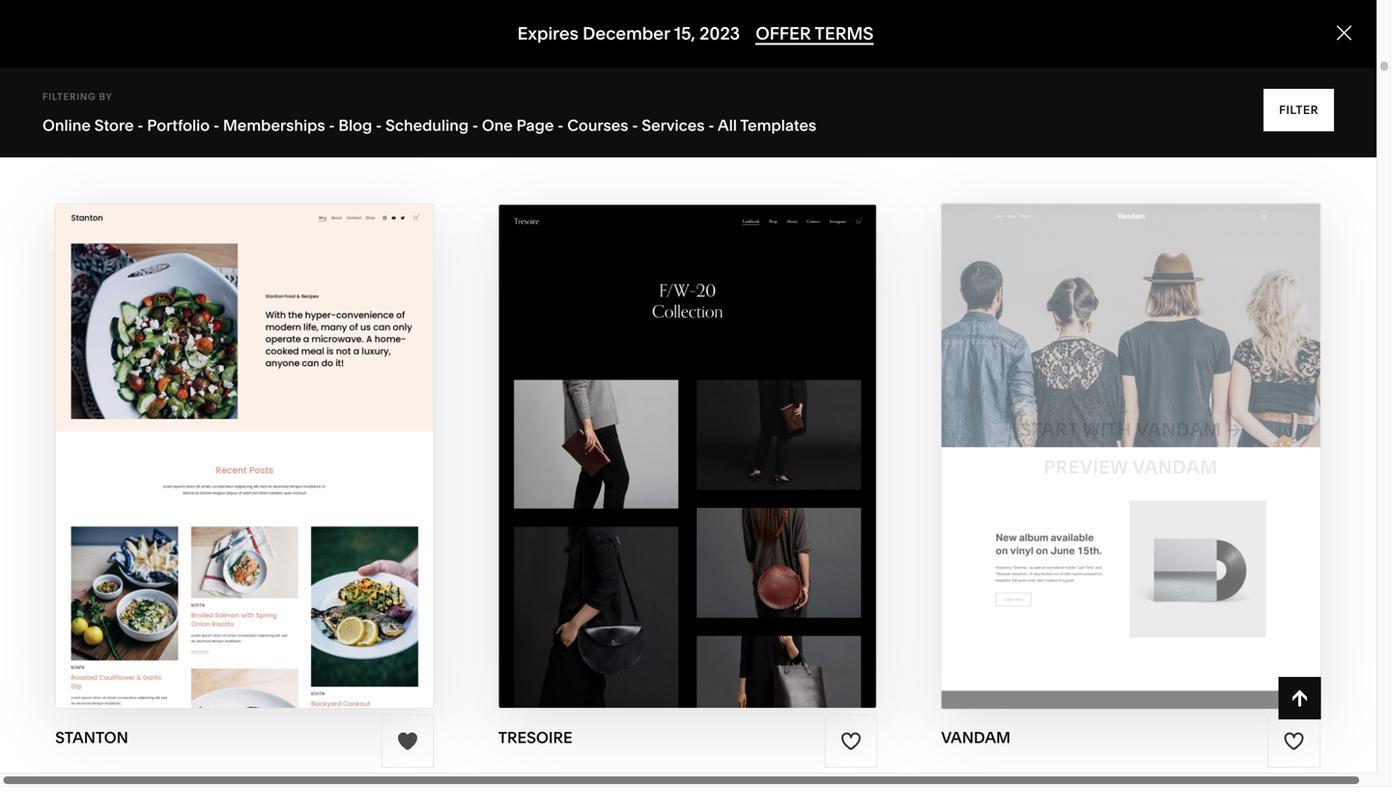 Task type: locate. For each thing, give the bounding box(es) containing it.
1 start from the left
[[131, 419, 190, 441]]

1 vertical spatial tresoire
[[686, 456, 779, 479]]

start up the preview vandam
[[1020, 419, 1079, 441]]

1 horizontal spatial with
[[637, 419, 686, 441]]

2 start from the left
[[1020, 419, 1079, 441]]

offer terms link
[[756, 23, 874, 45]]

- right the courses
[[632, 116, 638, 135]]

2023
[[700, 23, 740, 44]]

preview for preview tresoire
[[598, 456, 682, 479]]

vandam inside start with vandam button
[[1137, 419, 1222, 441]]

start with stanton
[[131, 419, 338, 441]]

with up the preview vandam
[[1083, 419, 1132, 441]]

- left all
[[709, 116, 715, 135]]

3 with from the left
[[637, 419, 686, 441]]

stanton
[[248, 419, 338, 441], [244, 456, 335, 479], [55, 729, 128, 748]]

0 horizontal spatial start
[[131, 419, 190, 441]]

spotted
[[942, 53, 1012, 71]]

-
[[138, 116, 144, 135], [214, 116, 220, 135], [329, 116, 335, 135], [376, 116, 382, 135], [472, 116, 479, 135], [558, 116, 564, 135], [632, 116, 638, 135], [709, 116, 715, 135]]

1 vertical spatial vandam
[[1133, 456, 1218, 479]]

offer
[[756, 23, 812, 44]]

1 preview from the left
[[155, 456, 240, 479]]

0 vertical spatial stanton
[[248, 419, 338, 441]]

templates
[[740, 116, 817, 135]]

memberships
[[223, 116, 325, 135]]

- right portfolio
[[214, 116, 220, 135]]

start up preview tresoire
[[574, 419, 632, 441]]

2 vertical spatial stanton
[[55, 729, 128, 748]]

with up preview tresoire
[[637, 419, 686, 441]]

preview for preview vandam
[[1044, 456, 1129, 479]]

2 preview from the left
[[1044, 456, 1129, 479]]

online store - portfolio - memberships - blog - scheduling - one page - courses - services - all templates
[[43, 116, 817, 135]]

6 - from the left
[[558, 116, 564, 135]]

filtering by
[[43, 91, 113, 102]]

start up preview stanton
[[131, 419, 190, 441]]

1 vertical spatial stanton
[[244, 456, 335, 479]]

- right blog
[[376, 116, 382, 135]]

- right page
[[558, 116, 564, 135]]

courses
[[568, 116, 629, 135]]

filter
[[1280, 103, 1319, 117]]

one
[[482, 116, 513, 135]]

preview vandam
[[1044, 456, 1218, 479]]

add tresoire to your favorites list image
[[841, 731, 862, 752]]

vandam
[[1137, 419, 1222, 441], [1133, 456, 1218, 479], [942, 729, 1011, 748]]

2 vertical spatial tresoire
[[498, 729, 573, 748]]

start with vandam button
[[1020, 404, 1242, 457]]

5 - from the left
[[472, 116, 479, 135]]

start
[[131, 419, 190, 441], [1020, 419, 1079, 441], [574, 419, 632, 441]]

with inside button
[[637, 419, 686, 441]]

15,
[[674, 23, 696, 44]]

8 - from the left
[[709, 116, 715, 135]]

offer terms
[[756, 23, 874, 44]]

preview down "start with tresoire"
[[598, 456, 682, 479]]

with up preview stanton
[[194, 419, 243, 441]]

2 - from the left
[[214, 116, 220, 135]]

1 - from the left
[[138, 116, 144, 135]]

stanton inside button
[[248, 419, 338, 441]]

preview down start with stanton
[[155, 456, 240, 479]]

with for tresoire
[[637, 419, 686, 441]]

2 with from the left
[[1083, 419, 1132, 441]]

blog
[[339, 116, 372, 135]]

start inside start with vandam button
[[1020, 419, 1079, 441]]

start with tresoire button
[[574, 404, 803, 457]]

1 horizontal spatial start
[[574, 419, 632, 441]]

expires
[[518, 23, 579, 44]]

start with stanton button
[[131, 404, 359, 457]]

preview
[[155, 456, 240, 479], [1044, 456, 1129, 479], [598, 456, 682, 479]]

tresoire image
[[499, 205, 877, 708]]

1 with from the left
[[194, 419, 243, 441]]

with
[[194, 419, 243, 441], [1083, 419, 1132, 441], [637, 419, 686, 441]]

preview down 'start with vandam'
[[1044, 456, 1129, 479]]

0 horizontal spatial with
[[194, 419, 243, 441]]

start inside start with stanton button
[[131, 419, 190, 441]]

2 horizontal spatial preview
[[1044, 456, 1129, 479]]

0 vertical spatial vandam
[[1137, 419, 1222, 441]]

1 horizontal spatial preview
[[598, 456, 682, 479]]

store
[[94, 116, 134, 135]]

3 start from the left
[[574, 419, 632, 441]]

3 preview from the left
[[598, 456, 682, 479]]

saltless
[[55, 53, 129, 71]]

with for stanton
[[194, 419, 243, 441]]

stanton image
[[56, 205, 434, 708]]

- left blog
[[329, 116, 335, 135]]

portfolio
[[147, 116, 210, 135]]

tresoire
[[690, 419, 782, 441], [686, 456, 779, 479], [498, 729, 573, 748]]

2 horizontal spatial with
[[1083, 419, 1132, 441]]

start for preview vandam
[[1020, 419, 1079, 441]]

- right the store
[[138, 116, 144, 135]]

start inside start with tresoire button
[[574, 419, 632, 441]]

0 horizontal spatial preview
[[155, 456, 240, 479]]

start for preview stanton
[[131, 419, 190, 441]]

remove stanton from your favorites list image
[[397, 731, 419, 752]]

2 horizontal spatial start
[[1020, 419, 1079, 441]]

preview stanton
[[155, 456, 335, 479]]

- left 'one'
[[472, 116, 479, 135]]

preview tresoire link
[[598, 441, 779, 494]]

scheduling
[[386, 116, 469, 135]]

0 vertical spatial tresoire
[[690, 419, 782, 441]]



Task type: vqa. For each thing, say whether or not it's contained in the screenshot.


Task type: describe. For each thing, give the bounding box(es) containing it.
start with vandam
[[1020, 419, 1222, 441]]

3 - from the left
[[329, 116, 335, 135]]

by
[[99, 91, 113, 102]]

vandam inside the preview vandam link
[[1133, 456, 1218, 479]]

expires december 15, 2023
[[518, 23, 740, 44]]

preview tresoire
[[598, 456, 779, 479]]

back to top image
[[1290, 688, 1311, 709]]

2 vertical spatial vandam
[[942, 729, 1011, 748]]

all
[[718, 116, 737, 135]]

vandam image
[[941, 203, 1321, 710]]

start with tresoire
[[574, 419, 782, 441]]

preview vandam link
[[1044, 441, 1218, 494]]

seen image
[[499, 0, 877, 32]]

7 - from the left
[[632, 116, 638, 135]]

preview for preview stanton
[[155, 456, 240, 479]]

filter button
[[1264, 89, 1335, 131]]

terms
[[815, 23, 874, 44]]

december
[[583, 23, 670, 44]]

add vandam to your favorites list image
[[1284, 731, 1305, 752]]

services
[[642, 116, 705, 135]]

seen
[[498, 53, 538, 71]]

start for preview tresoire
[[574, 419, 632, 441]]

with for vandam
[[1083, 419, 1132, 441]]

preview stanton link
[[155, 441, 335, 494]]

online
[[43, 116, 91, 135]]

4 - from the left
[[376, 116, 382, 135]]

tresoire inside button
[[690, 419, 782, 441]]

filtering
[[43, 91, 96, 102]]

page
[[517, 116, 554, 135]]



